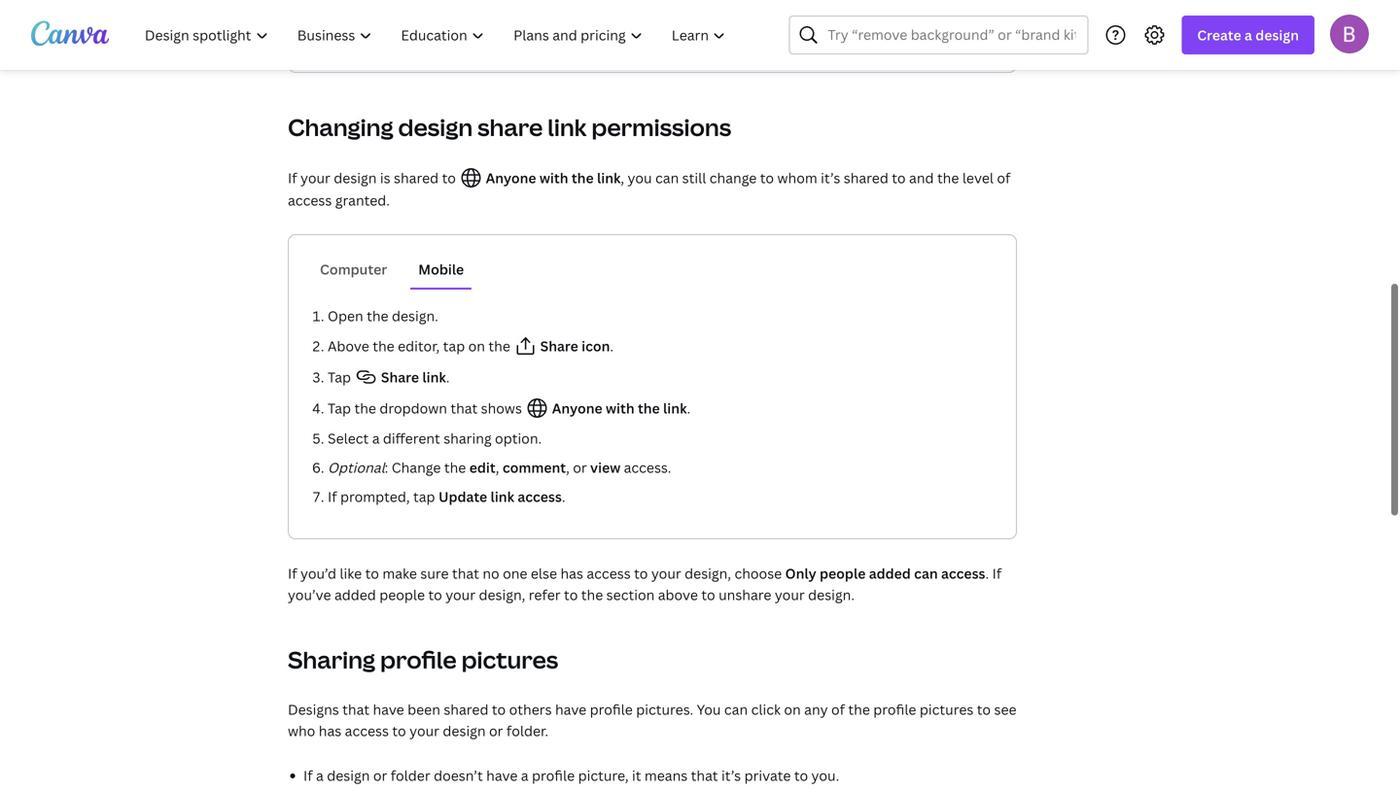 Task type: vqa. For each thing, say whether or not it's contained in the screenshot.
Generate
no



Task type: describe. For each thing, give the bounding box(es) containing it.
still
[[682, 169, 706, 187]]

to right above
[[701, 586, 715, 604]]

shared for designs that have been shared to others have profile pictures. you can click on any of the profile pictures to see who has access to your design or folder.
[[444, 701, 489, 719]]

your down sure
[[446, 586, 476, 604]]

picture,
[[578, 767, 629, 785]]

with for anyone with the link
[[540, 169, 568, 187]]

above the editor, tap on the
[[328, 337, 514, 355]]

you've
[[288, 586, 331, 604]]

and
[[909, 169, 934, 187]]

tap for tap
[[328, 368, 354, 387]]

design for if a design or folder doesn't have a profile picture, it means that it's private to you.
[[327, 767, 370, 785]]

optional
[[328, 459, 385, 477]]

your up above
[[651, 565, 681, 583]]

design for if your design is shared to
[[334, 169, 377, 187]]

your down changing on the left top
[[301, 169, 331, 187]]

1 horizontal spatial has
[[561, 565, 583, 583]]

if your design is shared to
[[288, 169, 459, 187]]

mobile
[[418, 260, 464, 279]]

make
[[383, 565, 417, 583]]

of inside the designs that have been shared to others have profile pictures. you can click on any of the profile pictures to see who has access to your design or folder.
[[831, 701, 845, 719]]

designs
[[288, 701, 339, 719]]

sharing
[[444, 429, 492, 448]]

2 horizontal spatial can
[[914, 565, 938, 583]]

shows
[[481, 399, 522, 418]]

0 vertical spatial on
[[468, 337, 485, 355]]

0 horizontal spatial or
[[373, 767, 387, 785]]

a for select
[[372, 429, 380, 448]]

0 vertical spatial added
[[869, 565, 911, 583]]

changing
[[288, 111, 394, 143]]

0 horizontal spatial ,
[[496, 459, 499, 477]]

the inside . if you've added people to your design, refer to the section above to unshare your design.
[[581, 586, 603, 604]]

shared for if your design is shared to
[[394, 169, 439, 187]]

link for anyone with the link .
[[663, 399, 687, 418]]

granted.
[[335, 191, 390, 210]]

changing design share link permissions
[[288, 111, 732, 143]]

it
[[632, 767, 641, 785]]

people inside . if you've added people to your design, refer to the section above to unshare your design.
[[379, 586, 425, 604]]

anyone with the link .
[[549, 399, 691, 418]]

optional : change the edit , comment , or view access.
[[328, 459, 671, 477]]

like
[[340, 565, 362, 583]]

if for if a design or folder doesn't have a profile picture, it means that it's private to you.
[[303, 767, 313, 785]]

refer
[[529, 586, 561, 604]]

link down optional : change the edit , comment , or view access.
[[491, 488, 514, 506]]

view
[[590, 459, 621, 477]]

1 horizontal spatial design,
[[685, 565, 731, 583]]

to left see
[[977, 701, 991, 719]]

anyone with the link
[[483, 169, 621, 187]]

tap the dropdown that shows
[[328, 399, 526, 418]]

if a design or folder doesn't have a profile picture, it means that it's private to you.
[[303, 767, 840, 785]]

you
[[628, 169, 652, 187]]

change
[[710, 169, 757, 187]]

to left whom
[[760, 169, 774, 187]]

to right like
[[365, 565, 379, 583]]

see
[[994, 701, 1017, 719]]

design, inside . if you've added people to your design, refer to the section above to unshare your design.
[[479, 586, 526, 604]]

update
[[439, 488, 487, 506]]

open
[[328, 307, 363, 325]]

. if you've added people to your design, refer to the section above to unshare your design.
[[288, 565, 1002, 604]]

link for anyone with the link
[[597, 169, 621, 187]]

one
[[503, 565, 528, 583]]

0 horizontal spatial design.
[[392, 307, 438, 325]]

create
[[1198, 26, 1242, 44]]

share link .
[[381, 368, 450, 387]]

editor,
[[398, 337, 440, 355]]

can inside the designs that have been shared to others have profile pictures. you can click on any of the profile pictures to see who has access to your design or folder.
[[724, 701, 748, 719]]

sharing profile pictures
[[288, 644, 558, 676]]

to down sure
[[428, 586, 442, 604]]

pictures inside the designs that have been shared to others have profile pictures. you can click on any of the profile pictures to see who has access to your design or folder.
[[920, 701, 974, 719]]

choose
[[735, 565, 782, 583]]

the inside ", you can still change to whom it's shared to and the level of access granted."
[[937, 169, 959, 187]]

profile right any
[[874, 701, 917, 719]]

shared inside ", you can still change to whom it's shared to and the level of access granted."
[[844, 169, 889, 187]]

means
[[645, 767, 688, 785]]

1 vertical spatial it's
[[722, 767, 741, 785]]

only
[[785, 565, 817, 583]]

Try "remove background" or "brand kit" search field
[[828, 17, 1076, 53]]

access.
[[624, 459, 671, 477]]

design left share
[[398, 111, 473, 143]]

anyone for anyone with the link
[[486, 169, 536, 187]]

your down only
[[775, 586, 805, 604]]

who
[[288, 722, 315, 741]]

select a different sharing option.
[[328, 429, 542, 448]]

that right means
[[691, 767, 718, 785]]

if for if you'd like to make sure that no one else has access to your design, choose only people added can access
[[288, 565, 297, 583]]

profile left pictures.
[[590, 701, 633, 719]]

you.
[[812, 767, 840, 785]]

to left 'and'
[[892, 169, 906, 187]]

dropdown
[[380, 399, 447, 418]]

you'd
[[301, 565, 336, 583]]

the left you
[[572, 169, 594, 187]]

to left you.
[[794, 767, 808, 785]]

is
[[380, 169, 391, 187]]

0 vertical spatial people
[[820, 565, 866, 583]]

folder.
[[507, 722, 549, 741]]

profile up been
[[380, 644, 457, 676]]

, you can still change to whom it's shared to and the level of access granted.
[[288, 169, 1011, 210]]

link up the tap the dropdown that shows
[[422, 368, 446, 387]]

click
[[751, 701, 781, 719]]

access inside ", you can still change to whom it's shared to and the level of access granted."
[[288, 191, 332, 210]]

profile left picture,
[[532, 767, 575, 785]]

that inside the designs that have been shared to others have profile pictures. you can click on any of the profile pictures to see who has access to your design or folder.
[[342, 701, 370, 719]]

sharing
[[288, 644, 375, 676]]

level
[[963, 169, 994, 187]]

unshare
[[719, 586, 772, 604]]

or inside the designs that have been shared to others have profile pictures. you can click on any of the profile pictures to see who has access to your design or folder.
[[489, 722, 503, 741]]

can inside ", you can still change to whom it's shared to and the level of access granted."
[[655, 169, 679, 187]]

has inside the designs that have been shared to others have profile pictures. you can click on any of the profile pictures to see who has access to your design or folder.
[[319, 722, 342, 741]]

above
[[328, 337, 369, 355]]

any
[[804, 701, 828, 719]]

different
[[383, 429, 440, 448]]

you
[[697, 701, 721, 719]]

prompted,
[[340, 488, 410, 506]]



Task type: locate. For each thing, give the bounding box(es) containing it.
shared left 'and'
[[844, 169, 889, 187]]

it's right whom
[[821, 169, 841, 187]]

share for share icon
[[540, 337, 578, 355]]

whom
[[778, 169, 818, 187]]

section
[[607, 586, 655, 604]]

share
[[478, 111, 543, 143]]

create a design
[[1198, 26, 1299, 44]]

a down designs
[[316, 767, 324, 785]]

to left others
[[492, 701, 506, 719]]

1 vertical spatial of
[[831, 701, 845, 719]]

design up doesn't
[[443, 722, 486, 741]]

,
[[621, 169, 624, 187], [496, 459, 499, 477], [566, 459, 570, 477]]

1 vertical spatial can
[[914, 565, 938, 583]]

1 vertical spatial on
[[784, 701, 801, 719]]

pictures left see
[[920, 701, 974, 719]]

of
[[997, 169, 1011, 187], [831, 701, 845, 719]]

comment
[[503, 459, 566, 477]]

others
[[509, 701, 552, 719]]

1 horizontal spatial of
[[997, 169, 1011, 187]]

on right editor, on the top left of the page
[[468, 337, 485, 355]]

0 horizontal spatial has
[[319, 722, 342, 741]]

share
[[540, 337, 578, 355], [381, 368, 419, 387]]

doesn't
[[434, 767, 483, 785]]

1 vertical spatial pictures
[[920, 701, 974, 719]]

design, up above
[[685, 565, 731, 583]]

1 vertical spatial share
[[381, 368, 419, 387]]

0 horizontal spatial design,
[[479, 586, 526, 604]]

shared
[[394, 169, 439, 187], [844, 169, 889, 187], [444, 701, 489, 719]]

design for create a design
[[1256, 26, 1299, 44]]

0 horizontal spatial of
[[831, 701, 845, 719]]

0 vertical spatial or
[[573, 459, 587, 477]]

0 horizontal spatial have
[[373, 701, 404, 719]]

your down been
[[410, 722, 440, 741]]

to up section
[[634, 565, 648, 583]]

has right else
[[561, 565, 583, 583]]

on left any
[[784, 701, 801, 719]]

a
[[1245, 26, 1253, 44], [372, 429, 380, 448], [316, 767, 324, 785], [521, 767, 529, 785]]

if prompted, tap update link access .
[[328, 488, 566, 506]]

1 vertical spatial design.
[[808, 586, 855, 604]]

else
[[531, 565, 557, 583]]

tap
[[443, 337, 465, 355], [413, 488, 435, 506]]

option.
[[495, 429, 542, 448]]

1 horizontal spatial added
[[869, 565, 911, 583]]

anyone
[[486, 169, 536, 187], [552, 399, 603, 418]]

link left you
[[597, 169, 621, 187]]

the down the open the design.
[[373, 337, 395, 355]]

link
[[548, 111, 587, 143], [597, 169, 621, 187], [422, 368, 446, 387], [663, 399, 687, 418], [491, 488, 514, 506]]

0 horizontal spatial it's
[[722, 767, 741, 785]]

design left folder
[[327, 767, 370, 785]]

tap down change
[[413, 488, 435, 506]]

icon
[[582, 337, 610, 355]]

the right open
[[367, 307, 389, 325]]

added down like
[[334, 586, 376, 604]]

tap up select
[[328, 399, 351, 418]]

a for if
[[316, 767, 324, 785]]

anyone for anyone with the link .
[[552, 399, 603, 418]]

people right only
[[820, 565, 866, 583]]

with up view
[[606, 399, 635, 418]]

anyone down share icon .
[[552, 399, 603, 418]]

1 horizontal spatial have
[[486, 767, 518, 785]]

added inside . if you've added people to your design, refer to the section above to unshare your design.
[[334, 586, 376, 604]]

of right any
[[831, 701, 845, 719]]

top level navigation element
[[132, 16, 742, 54]]

1 horizontal spatial people
[[820, 565, 866, 583]]

that right designs
[[342, 701, 370, 719]]

it's inside ", you can still change to whom it's shared to and the level of access granted."
[[821, 169, 841, 187]]

with down share
[[540, 169, 568, 187]]

a for create
[[1245, 26, 1253, 44]]

0 horizontal spatial can
[[655, 169, 679, 187]]

1 tap from the top
[[328, 368, 354, 387]]

folder
[[391, 767, 430, 785]]

the up shows
[[489, 337, 510, 355]]

2 tap from the top
[[328, 399, 351, 418]]

0 horizontal spatial added
[[334, 586, 376, 604]]

have right doesn't
[[486, 767, 518, 785]]

to up folder
[[392, 722, 406, 741]]

your inside the designs that have been shared to others have profile pictures. you can click on any of the profile pictures to see who has access to your design or folder.
[[410, 722, 440, 741]]

with for anyone with the link .
[[606, 399, 635, 418]]

share up the dropdown
[[381, 368, 419, 387]]

tap right editor, on the top left of the page
[[443, 337, 465, 355]]

on inside the designs that have been shared to others have profile pictures. you can click on any of the profile pictures to see who has access to your design or folder.
[[784, 701, 801, 719]]

sure
[[420, 565, 449, 583]]

.
[[610, 337, 614, 355], [446, 368, 450, 387], [687, 399, 691, 418], [562, 488, 566, 506], [986, 565, 989, 583]]

design,
[[685, 565, 731, 583], [479, 586, 526, 604]]

the up access.
[[638, 399, 660, 418]]

the left the edit at the left bottom of the page
[[444, 459, 466, 477]]

design. down only
[[808, 586, 855, 604]]

design. inside . if you've added people to your design, refer to the section above to unshare your design.
[[808, 586, 855, 604]]

to right refer
[[564, 586, 578, 604]]

, left you
[[621, 169, 624, 187]]

share icon .
[[537, 337, 614, 355]]

design right create
[[1256, 26, 1299, 44]]

0 vertical spatial pictures
[[462, 644, 558, 676]]

have right others
[[555, 701, 587, 719]]

or left folder
[[373, 767, 387, 785]]

design. up editor, on the top left of the page
[[392, 307, 438, 325]]

design inside the designs that have been shared to others have profile pictures. you can click on any of the profile pictures to see who has access to your design or folder.
[[443, 722, 486, 741]]

2 vertical spatial can
[[724, 701, 748, 719]]

link up the anyone with the link
[[548, 111, 587, 143]]

profile
[[380, 644, 457, 676], [590, 701, 633, 719], [874, 701, 917, 719], [532, 767, 575, 785]]

1 horizontal spatial anyone
[[552, 399, 603, 418]]

1 horizontal spatial can
[[724, 701, 748, 719]]

select
[[328, 429, 369, 448]]

0 vertical spatial share
[[540, 337, 578, 355]]

added right only
[[869, 565, 911, 583]]

0 horizontal spatial anyone
[[486, 169, 536, 187]]

design inside dropdown button
[[1256, 26, 1299, 44]]

the right any
[[848, 701, 870, 719]]

if for if your design is shared to
[[288, 169, 297, 187]]

people down make
[[379, 586, 425, 604]]

1 vertical spatial tap
[[413, 488, 435, 506]]

open the design.
[[328, 307, 438, 325]]

of inside ", you can still change to whom it's shared to and the level of access granted."
[[997, 169, 1011, 187]]

1 horizontal spatial pictures
[[920, 701, 974, 719]]

1 vertical spatial design,
[[479, 586, 526, 604]]

2 horizontal spatial ,
[[621, 169, 624, 187]]

added
[[869, 565, 911, 583], [334, 586, 376, 604]]

tap
[[328, 368, 354, 387], [328, 399, 351, 418]]

0 horizontal spatial shared
[[394, 169, 439, 187]]

0 vertical spatial it's
[[821, 169, 841, 187]]

or left folder.
[[489, 722, 503, 741]]

0 horizontal spatial share
[[381, 368, 419, 387]]

your
[[301, 169, 331, 187], [651, 565, 681, 583], [446, 586, 476, 604], [775, 586, 805, 604], [410, 722, 440, 741]]

1 horizontal spatial with
[[606, 399, 635, 418]]

computer button
[[312, 251, 395, 288]]

1 vertical spatial with
[[606, 399, 635, 418]]

0 horizontal spatial with
[[540, 169, 568, 187]]

mobile button
[[411, 251, 472, 288]]

1 horizontal spatial tap
[[443, 337, 465, 355]]

1 vertical spatial has
[[319, 722, 342, 741]]

with
[[540, 169, 568, 187], [606, 399, 635, 418]]

the
[[572, 169, 594, 187], [937, 169, 959, 187], [367, 307, 389, 325], [373, 337, 395, 355], [489, 337, 510, 355], [354, 399, 376, 418], [638, 399, 660, 418], [444, 459, 466, 477], [581, 586, 603, 604], [848, 701, 870, 719]]

0 horizontal spatial pictures
[[462, 644, 558, 676]]

0 horizontal spatial tap
[[413, 488, 435, 506]]

1 vertical spatial people
[[379, 586, 425, 604]]

0 vertical spatial with
[[540, 169, 568, 187]]

change
[[392, 459, 441, 477]]

1 vertical spatial anyone
[[552, 399, 603, 418]]

have
[[373, 701, 404, 719], [555, 701, 587, 719], [486, 767, 518, 785]]

if inside . if you've added people to your design, refer to the section above to unshare your design.
[[993, 565, 1002, 583]]

to right is
[[442, 169, 456, 187]]

it's
[[821, 169, 841, 187], [722, 767, 741, 785]]

design
[[1256, 26, 1299, 44], [398, 111, 473, 143], [334, 169, 377, 187], [443, 722, 486, 741], [327, 767, 370, 785]]

the left section
[[581, 586, 603, 604]]

0 vertical spatial has
[[561, 565, 583, 583]]

share for share link
[[381, 368, 419, 387]]

the up select
[[354, 399, 376, 418]]

of right the level at the top of the page
[[997, 169, 1011, 187]]

that
[[451, 399, 478, 418], [452, 565, 479, 583], [342, 701, 370, 719], [691, 767, 718, 785]]

tap for tap the dropdown that shows
[[328, 399, 351, 418]]

2 horizontal spatial shared
[[844, 169, 889, 187]]

shared right been
[[444, 701, 489, 719]]

0 vertical spatial of
[[997, 169, 1011, 187]]

the right 'and'
[[937, 169, 959, 187]]

design.
[[392, 307, 438, 325], [808, 586, 855, 604]]

a right select
[[372, 429, 380, 448]]

computer
[[320, 260, 387, 279]]

pictures.
[[636, 701, 694, 719]]

0 vertical spatial can
[[655, 169, 679, 187]]

anyone down share
[[486, 169, 536, 187]]

2 horizontal spatial or
[[573, 459, 587, 477]]

bob builder image
[[1330, 14, 1369, 53]]

or
[[573, 459, 587, 477], [489, 722, 503, 741], [373, 767, 387, 785]]

private
[[745, 767, 791, 785]]

, left view
[[566, 459, 570, 477]]

1 vertical spatial tap
[[328, 399, 351, 418]]

2 vertical spatial or
[[373, 767, 387, 785]]

1 horizontal spatial on
[[784, 701, 801, 719]]

0 horizontal spatial on
[[468, 337, 485, 355]]

0 vertical spatial anyone
[[486, 169, 536, 187]]

0 vertical spatial design.
[[392, 307, 438, 325]]

pictures
[[462, 644, 558, 676], [920, 701, 974, 719]]

has down designs
[[319, 722, 342, 741]]

link for changing design share link permissions
[[548, 111, 587, 143]]

0 vertical spatial design,
[[685, 565, 731, 583]]

access
[[288, 191, 332, 210], [518, 488, 562, 506], [587, 565, 631, 583], [941, 565, 986, 583], [345, 722, 389, 741]]

a down folder.
[[521, 767, 529, 785]]

if for if prompted, tap update link access .
[[328, 488, 337, 506]]

1 vertical spatial or
[[489, 722, 503, 741]]

designs that have been shared to others have profile pictures. you can click on any of the profile pictures to see who has access to your design or folder.
[[288, 701, 1017, 741]]

it's left private
[[722, 767, 741, 785]]

a inside dropdown button
[[1245, 26, 1253, 44]]

if you'd like to make sure that no one else has access to your design, choose only people added can access
[[288, 565, 986, 583]]

1 horizontal spatial it's
[[821, 169, 841, 187]]

people
[[820, 565, 866, 583], [379, 586, 425, 604]]

shared right is
[[394, 169, 439, 187]]

or left view
[[573, 459, 587, 477]]

1 horizontal spatial design.
[[808, 586, 855, 604]]

can
[[655, 169, 679, 187], [914, 565, 938, 583], [724, 701, 748, 719]]

a right create
[[1245, 26, 1253, 44]]

no
[[483, 565, 500, 583]]

, down the option.
[[496, 459, 499, 477]]

have left been
[[373, 701, 404, 719]]

1 horizontal spatial share
[[540, 337, 578, 355]]

link up access.
[[663, 399, 687, 418]]

1 horizontal spatial or
[[489, 722, 503, 741]]

:
[[385, 459, 388, 477]]

that left no
[[452, 565, 479, 583]]

0 vertical spatial tap
[[443, 337, 465, 355]]

design up granted.
[[334, 169, 377, 187]]

has
[[561, 565, 583, 583], [319, 722, 342, 741]]

shared inside the designs that have been shared to others have profile pictures. you can click on any of the profile pictures to see who has access to your design or folder.
[[444, 701, 489, 719]]

the inside the designs that have been shared to others have profile pictures. you can click on any of the profile pictures to see who has access to your design or folder.
[[848, 701, 870, 719]]

2 horizontal spatial have
[[555, 701, 587, 719]]

0 horizontal spatial people
[[379, 586, 425, 604]]

permissions
[[592, 111, 732, 143]]

0 vertical spatial tap
[[328, 368, 354, 387]]

1 vertical spatial added
[[334, 586, 376, 604]]

design, down no
[[479, 586, 526, 604]]

that up "sharing"
[[451, 399, 478, 418]]

tap down above
[[328, 368, 354, 387]]

been
[[408, 701, 440, 719]]

edit
[[469, 459, 496, 477]]

1 horizontal spatial shared
[[444, 701, 489, 719]]

pictures up others
[[462, 644, 558, 676]]

access inside the designs that have been shared to others have profile pictures. you can click on any of the profile pictures to see who has access to your design or folder.
[[345, 722, 389, 741]]

share left icon
[[540, 337, 578, 355]]

create a design button
[[1182, 16, 1315, 54]]

. inside . if you've added people to your design, refer to the section above to unshare your design.
[[986, 565, 989, 583]]

above
[[658, 586, 698, 604]]

on
[[468, 337, 485, 355], [784, 701, 801, 719]]

1 horizontal spatial ,
[[566, 459, 570, 477]]

, inside ", you can still change to whom it's shared to and the level of access granted."
[[621, 169, 624, 187]]



